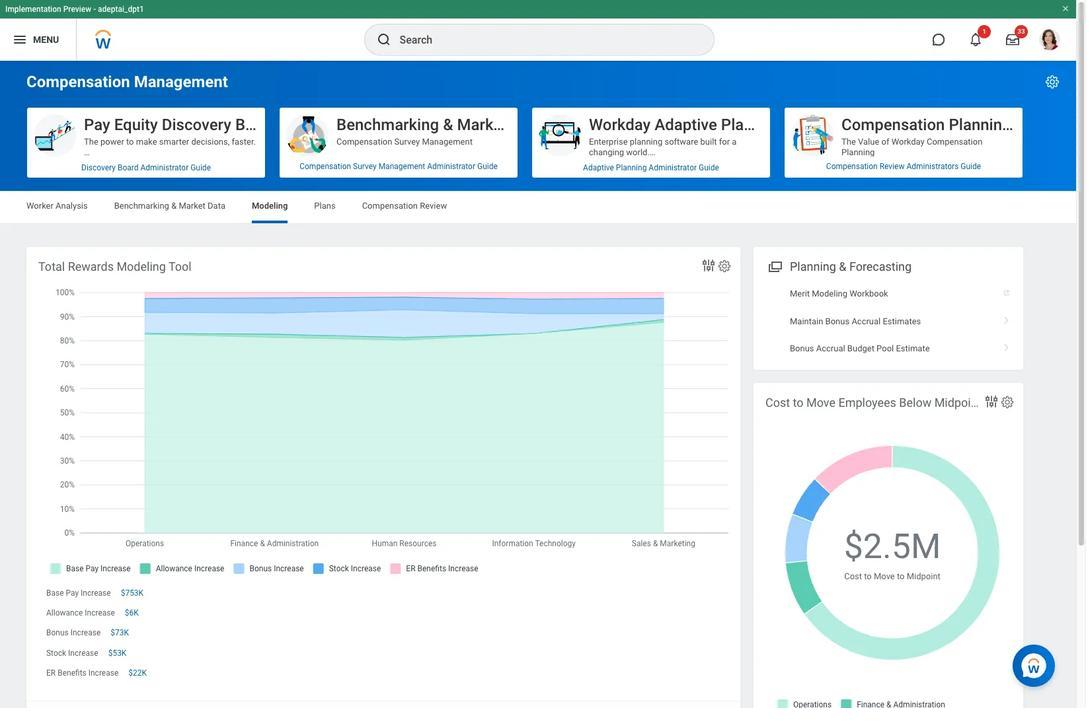 Task type: describe. For each thing, give the bounding box(es) containing it.
merit
[[790, 289, 810, 299]]

0 vertical spatial move
[[807, 396, 836, 410]]

get
[[183, 179, 196, 189]]

$6k
[[125, 609, 139, 618]]

estimates
[[883, 316, 921, 326]]

an
[[84, 338, 94, 348]]

consistent
[[92, 422, 132, 432]]

merit modeling workbook
[[790, 289, 888, 299]]

can
[[154, 200, 168, 210]]

move inside $2.5m cost to move to midpoint
[[874, 572, 895, 582]]

of inside the value of workday compensation planning
[[882, 137, 889, 147]]

manage
[[889, 232, 920, 242]]

workbook
[[850, 289, 888, 299]]

business benefits
[[336, 285, 405, 295]]

strategy
[[930, 169, 961, 178]]

respond
[[968, 295, 1001, 305]]

planning
[[630, 137, 663, 147]]

$2.5m
[[844, 527, 941, 567]]

data
[[136, 338, 153, 348]]

the for compensation planning cycle
[[842, 137, 856, 147]]

2 horizontal spatial make
[[170, 200, 191, 210]]

survey for compensation survey management administrator guide
[[353, 162, 377, 171]]

discovery board administrator guide
[[81, 163, 211, 173]]

er benefits increase
[[46, 669, 119, 678]]

intelligent
[[96, 338, 134, 348]]

plan
[[877, 169, 894, 178]]

Search Workday  search field
[[400, 25, 687, 54]]

1 vertical spatial modeling
[[117, 260, 166, 274]]

benefits for business
[[373, 285, 405, 295]]

0 vertical spatial accrual
[[852, 316, 881, 326]]

to inside data—you have tons of it, but how do you make sense of it? workday makes it easy to get a complete picture of your finances, people, and operations so you can make more informed decisions.
[[174, 179, 181, 189]]

bonus for accrual
[[790, 344, 814, 354]]

sales
[[589, 464, 610, 474]]

modeling inside "link"
[[812, 289, 848, 299]]

0 vertical spatial management
[[134, 73, 228, 91]]

use cases
[[336, 454, 377, 464]]

2 horizontal spatial bonus
[[825, 316, 850, 326]]

1
[[982, 28, 986, 35]]

total rewards modeling tool element
[[26, 247, 740, 709]]

0 vertical spatial benchmarking & market data
[[336, 116, 544, 134]]

the for pay equity discovery board
[[84, 137, 98, 147]]

plans
[[314, 201, 336, 211]]

-
[[93, 5, 96, 14]]

bring
[[98, 348, 118, 358]]

financial
[[589, 253, 623, 263]]

search image
[[376, 32, 392, 48]]

augmented analytics to answer your questions.
[[84, 253, 223, 274]]

preview
[[63, 5, 91, 14]]

1 horizontal spatial administrator
[[427, 162, 475, 171]]

smarter
[[159, 137, 189, 147]]

adaptive planning administrator guide
[[583, 163, 719, 173]]

employees
[[839, 396, 896, 410]]

0 vertical spatial make
[[136, 137, 157, 147]]

compensation management
[[26, 73, 228, 91]]

worker analysis
[[26, 201, 88, 211]]

budgets
[[149, 369, 180, 379]]

0 vertical spatial adaptive
[[655, 116, 717, 134]]

maintain
[[790, 316, 823, 326]]

0 horizontal spatial accrual
[[816, 344, 845, 354]]

operations
[[84, 200, 125, 210]]

0 vertical spatial pay
[[84, 116, 110, 134]]

decisions,
[[191, 137, 230, 147]]

1 horizontal spatial board
[[235, 116, 277, 134]]

an intelligent data core. we bring everything—financial and workforce transactions, third-party and legacy application data, budgets and plans, peer benchmarks, and more—into a single system.
[[84, 338, 256, 390]]

0 vertical spatial benchmarking
[[336, 116, 439, 134]]

worker
[[26, 201, 53, 211]]

flexibility to manage changes and execute quickly
[[842, 232, 1005, 252]]

benefits for er
[[58, 669, 86, 678]]

data,
[[128, 369, 147, 379]]

increase down $53k on the left
[[88, 669, 119, 678]]

menu group image
[[766, 257, 783, 275]]

sales planning
[[589, 464, 645, 474]]

for for built
[[719, 137, 730, 147]]

built
[[700, 137, 717, 147]]

& right plan
[[896, 169, 901, 178]]

cases
[[353, 454, 377, 464]]

and inside flexibility to manage changes and execute quickly
[[958, 232, 972, 242]]

financial planning
[[589, 253, 659, 263]]

midpoint for $2.5m
[[907, 572, 941, 582]]

enterprise planning software built for a changing world.
[[589, 137, 737, 157]]

1 vertical spatial discovery
[[81, 163, 116, 173]]

analysis
[[56, 201, 88, 211]]

$73k button
[[111, 628, 131, 639]]

and right analyze
[[951, 295, 966, 305]]

we
[[84, 348, 96, 358]]

a inside an intelligent data core. we bring everything—financial and workforce transactions, third-party and legacy application data, budgets and plans, peer benchmarks, and more—into a single system.
[[195, 380, 199, 390]]

party
[[155, 359, 174, 369]]

33
[[1018, 28, 1025, 35]]

a inside enterprise planning software built for a changing world.
[[732, 137, 737, 147]]

notifications large image
[[969, 33, 982, 46]]

ext link image
[[1002, 284, 1015, 298]]

more
[[193, 200, 213, 210]]

it
[[358, 158, 364, 168]]

third-
[[135, 359, 155, 369]]

application
[[84, 369, 126, 379]]

of up 'operations' on the top left
[[112, 190, 120, 200]]

compensation survey management administrator guide link
[[280, 157, 518, 177]]

augmented
[[84, 253, 128, 263]]

1 vertical spatial market
[[179, 201, 205, 211]]

configure and view chart data image for total rewards modeling tool
[[701, 258, 717, 274]]

0 horizontal spatial make
[[84, 169, 105, 178]]

stock increase
[[46, 649, 98, 658]]

your inside data—you have tons of it, but how do you make sense of it? workday makes it easy to get a complete picture of your finances, people, and operations so you can make more informed decisions.
[[122, 190, 139, 200]]

bonus accrual budget pool estimate link
[[754, 335, 1023, 362]]

cost to move employees below midpoint to midpoint
[[766, 396, 1045, 410]]

$22k
[[128, 669, 147, 678]]

guide for compensation planning cycle
[[961, 162, 981, 171]]

1 vertical spatial data
[[208, 201, 225, 211]]

transactions,
[[84, 359, 133, 369]]

review for compensation review
[[420, 201, 447, 211]]

list inside the $2.5m main content
[[754, 280, 1023, 362]]

it
[[147, 179, 152, 189]]

merit modeling workbook link
[[754, 280, 1023, 308]]

compensation planning cycle
[[842, 116, 1054, 134]]

business
[[336, 285, 371, 295]]

& up compensation survey management
[[443, 116, 453, 134]]

compensation survey management
[[336, 137, 473, 147]]

guide for pay equity discovery board
[[190, 163, 211, 173]]

midpoint for cost
[[935, 396, 981, 410]]

a
[[84, 422, 90, 432]]

$53k button
[[108, 648, 129, 659]]

to inside flexibility to manage changes and execute quickly
[[879, 232, 887, 242]]

1 vertical spatial benchmarking & market data
[[114, 201, 225, 211]]

compensation survey management administrator guide
[[300, 162, 498, 171]]

1 horizontal spatial workday
[[589, 116, 651, 134]]

review for compensation review administrators guide
[[880, 162, 905, 171]]

of left 'it?'
[[132, 169, 140, 178]]

real
[[842, 295, 858, 305]]

0 vertical spatial cost
[[766, 396, 790, 410]]

0 vertical spatial data
[[511, 116, 544, 134]]

configure this page image
[[1045, 74, 1060, 90]]



Task type: locate. For each thing, give the bounding box(es) containing it.
management for compensation survey management administrator guide
[[379, 162, 425, 171]]

1 horizontal spatial accrual
[[852, 316, 881, 326]]

1 vertical spatial make
[[84, 169, 105, 178]]

adaptive up software
[[655, 116, 717, 134]]

everything—financial
[[120, 348, 198, 358]]

tab list containing worker analysis
[[13, 192, 1063, 223]]

the left the power
[[84, 137, 98, 147]]

discovery board administrator guide link
[[27, 158, 265, 178]]

do
[[215, 158, 224, 168]]

model
[[166, 422, 190, 432]]

more—into
[[151, 380, 192, 390]]

0 horizontal spatial adaptive
[[583, 163, 614, 173]]

inbox large image
[[1006, 33, 1019, 46]]

compensation left it
[[300, 162, 351, 171]]

bonus down maintain
[[790, 344, 814, 354]]

1 horizontal spatial modeling
[[252, 201, 288, 211]]

0 vertical spatial chevron right image
[[998, 312, 1015, 325]]

2 the from the left
[[842, 137, 856, 147]]

1 horizontal spatial benchmarking
[[336, 116, 439, 134]]

and inside data—you have tons of it, but how do you make sense of it? workday makes it easy to get a complete picture of your finances, people, and operations so you can make more informed decisions.
[[207, 190, 221, 200]]

2 vertical spatial workday
[[84, 179, 117, 189]]

peer
[[223, 369, 240, 379]]

$2.5m main content
[[0, 61, 1076, 709]]

ability to plan & define strategy
[[842, 169, 961, 178]]

compensation for compensation survey management
[[336, 137, 392, 147]]

workday inside the value of workday compensation planning
[[892, 137, 925, 147]]

chevron right image for bonus accrual budget pool estimate
[[998, 339, 1015, 352]]

0 vertical spatial you
[[227, 158, 240, 168]]

0 vertical spatial a
[[732, 137, 737, 147]]

compensation for compensation planning cycle
[[842, 116, 945, 134]]

0 horizontal spatial bonus
[[46, 629, 69, 638]]

discovery up decisions,
[[162, 116, 231, 134]]

compensation down compensation planning cycle
[[927, 137, 983, 147]]

1 horizontal spatial data
[[511, 116, 544, 134]]

midpoint inside $2.5m cost to move to midpoint
[[907, 572, 941, 582]]

planning inside the value of workday compensation planning
[[842, 147, 875, 157]]

2 vertical spatial modeling
[[812, 289, 848, 299]]

faster.
[[232, 137, 256, 147]]

people,
[[177, 190, 205, 200]]

configure and view chart data image
[[701, 258, 717, 274], [984, 394, 1000, 410]]

$73k
[[111, 629, 129, 638]]

1 vertical spatial move
[[874, 572, 895, 582]]

0 horizontal spatial pay
[[66, 589, 79, 598]]

configure and view chart data image inside total rewards modeling tool element
[[701, 258, 717, 274]]

chevron right image for maintain bonus accrual estimates
[[998, 312, 1015, 325]]

workforce
[[217, 348, 255, 358]]

the power to make smarter decisions, faster.
[[84, 137, 256, 147]]

benchmarking down the finances,
[[114, 201, 169, 211]]

workforce planning
[[589, 359, 664, 369]]

how
[[197, 158, 213, 168]]

pay equity discovery board
[[84, 116, 277, 134]]

$6k button
[[125, 608, 141, 619]]

decisions.
[[84, 211, 123, 221]]

for inside enterprise planning software built for a changing world.
[[719, 137, 730, 147]]

2 vertical spatial bonus
[[46, 629, 69, 638]]

survey for compensation survey management
[[394, 137, 420, 147]]

1 vertical spatial survey
[[353, 162, 377, 171]]

$53k
[[108, 649, 127, 658]]

1 horizontal spatial move
[[874, 572, 895, 582]]

maintain bonus accrual estimates
[[790, 316, 921, 326]]

management up compensation survey management administrator guide
[[422, 137, 473, 147]]

changes
[[922, 232, 956, 242]]

move left employees
[[807, 396, 836, 410]]

accrual down time
[[852, 316, 881, 326]]

increase up $73k
[[85, 609, 115, 618]]

33 button
[[998, 25, 1028, 54]]

to inside augmented analytics to answer your questions.
[[166, 253, 174, 263]]

compensation for compensation survey management administrator guide
[[300, 162, 351, 171]]

you right "do"
[[227, 158, 240, 168]]

service.
[[221, 422, 251, 432]]

benchmarking
[[336, 116, 439, 134], [114, 201, 169, 211]]

workday
[[589, 116, 651, 134], [892, 137, 925, 147], [84, 179, 117, 189]]

chevron right image
[[998, 312, 1015, 325], [998, 339, 1015, 352]]

analytics
[[130, 253, 164, 263]]

complete
[[205, 179, 240, 189]]

accrual left budget
[[816, 344, 845, 354]]

increase for stock increase
[[68, 649, 98, 658]]

1 horizontal spatial review
[[880, 162, 905, 171]]

enterprise
[[589, 137, 628, 147]]

your inside augmented analytics to answer your questions.
[[206, 253, 223, 263]]

0 vertical spatial bonus
[[825, 316, 850, 326]]

your
[[122, 190, 139, 200], [206, 253, 223, 263]]

for for model
[[192, 422, 203, 432]]

1 horizontal spatial the
[[842, 137, 856, 147]]

1 vertical spatial workday
[[892, 137, 925, 147]]

0 horizontal spatial for
[[192, 422, 203, 432]]

increase up er benefits increase
[[68, 649, 98, 658]]

bonus inside total rewards modeling tool element
[[46, 629, 69, 638]]

0 vertical spatial for
[[719, 137, 730, 147]]

close environment banner image
[[1062, 5, 1070, 13]]

configure and view chart data image left configure cost to move employees below midpoint to midpoint icon
[[984, 394, 1000, 410]]

bonus accrual budget pool estimate
[[790, 344, 930, 354]]

adaptive
[[655, 116, 717, 134], [583, 163, 614, 173]]

1 horizontal spatial configure and view chart data image
[[984, 394, 1000, 410]]

0 horizontal spatial the
[[84, 137, 98, 147]]

core.
[[155, 338, 174, 348]]

the inside the value of workday compensation planning
[[842, 137, 856, 147]]

0 vertical spatial discovery
[[162, 116, 231, 134]]

0 vertical spatial your
[[122, 190, 139, 200]]

benefits inside total rewards modeling tool element
[[58, 669, 86, 678]]

2 horizontal spatial administrator
[[649, 163, 697, 173]]

allowance
[[46, 609, 83, 618]]

informed
[[215, 200, 250, 210]]

$2.5m button
[[844, 524, 943, 570]]

workday up picture at left
[[84, 179, 117, 189]]

1 the from the left
[[84, 137, 98, 147]]

market
[[457, 116, 507, 134], [179, 201, 205, 211]]

compensation review administrators guide link
[[785, 157, 1023, 177]]

configure and view chart data image left 'configure total rewards modeling tool' icon
[[701, 258, 717, 274]]

& down the quickly
[[839, 260, 846, 274]]

a inside data—you have tons of it, but how do you make sense of it? workday makes it easy to get a complete picture of your finances, people, and operations so you can make more informed decisions.
[[198, 179, 202, 189]]

of
[[882, 137, 889, 147], [163, 158, 171, 168], [132, 169, 140, 178], [112, 190, 120, 200]]

0 vertical spatial workday
[[589, 116, 651, 134]]

the
[[84, 137, 98, 147], [842, 137, 856, 147]]

administrator for pay equity discovery board
[[140, 163, 189, 173]]

rewards
[[68, 260, 114, 274]]

1 horizontal spatial discovery
[[162, 116, 231, 134]]

software
[[665, 137, 698, 147]]

and left execute
[[958, 232, 972, 242]]

data—you
[[84, 158, 122, 168]]

0 horizontal spatial data
[[208, 201, 225, 211]]

compensation up it
[[336, 137, 392, 147]]

1 vertical spatial adaptive
[[583, 163, 614, 173]]

power
[[100, 137, 124, 147]]

1 vertical spatial you
[[138, 200, 152, 210]]

0 vertical spatial market
[[457, 116, 507, 134]]

adaptive down changing on the right of the page
[[583, 163, 614, 173]]

stock
[[46, 649, 66, 658]]

execute
[[974, 232, 1005, 242]]

1 vertical spatial chevron right image
[[998, 339, 1015, 352]]

compensation for compensation review
[[362, 201, 418, 211]]

for right built
[[719, 137, 730, 147]]

it?
[[142, 169, 151, 178]]

0 horizontal spatial you
[[138, 200, 152, 210]]

benefits down stock increase
[[58, 669, 86, 678]]

pay inside total rewards modeling tool element
[[66, 589, 79, 598]]

benefits
[[373, 285, 405, 295], [58, 669, 86, 678]]

increase for allowance increase
[[85, 609, 115, 618]]

pay right base
[[66, 589, 79, 598]]

1 vertical spatial your
[[206, 253, 223, 263]]

0 horizontal spatial administrator
[[140, 163, 189, 173]]

questions.
[[84, 264, 124, 274]]

compensation down compensation survey management administrator guide link
[[362, 201, 418, 211]]

&
[[443, 116, 453, 134], [896, 169, 901, 178], [171, 201, 177, 211], [839, 260, 846, 274]]

configure and view chart data image inside cost to move employees below midpoint to midpoint element
[[984, 394, 1000, 410]]

discovery
[[162, 116, 231, 134], [81, 163, 116, 173]]

0 vertical spatial review
[[880, 162, 905, 171]]

your up so at left
[[122, 190, 139, 200]]

0 vertical spatial survey
[[394, 137, 420, 147]]

administrator for workday adaptive planning
[[649, 163, 697, 173]]

and down data,
[[135, 380, 149, 390]]

0 horizontal spatial workday
[[84, 179, 117, 189]]

of left it,
[[163, 158, 171, 168]]

2 vertical spatial a
[[195, 380, 199, 390]]

you right so at left
[[138, 200, 152, 210]]

pay up the power
[[84, 116, 110, 134]]

benefits right business
[[373, 285, 405, 295]]

workday inside data—you have tons of it, but how do you make sense of it? workday makes it easy to get a complete picture of your finances, people, and operations so you can make more informed decisions.
[[84, 179, 117, 189]]

2 vertical spatial management
[[379, 162, 425, 171]]

0 horizontal spatial benchmarking & market data
[[114, 201, 225, 211]]

flexibility
[[842, 232, 877, 242]]

benchmarking up compensation survey management
[[336, 116, 439, 134]]

board up the faster.
[[235, 116, 277, 134]]

0 horizontal spatial review
[[420, 201, 447, 211]]

a left 'single'
[[195, 380, 199, 390]]

benchmarking & market data up compensation survey management
[[336, 116, 544, 134]]

1 vertical spatial configure and view chart data image
[[984, 394, 1000, 410]]

ability
[[842, 169, 865, 178]]

guide for workday adaptive planning
[[699, 163, 719, 173]]

0 horizontal spatial board
[[118, 163, 138, 173]]

1 horizontal spatial benchmarking & market data
[[336, 116, 544, 134]]

make down people,
[[170, 200, 191, 210]]

discovery up picture at left
[[81, 163, 116, 173]]

1 button
[[961, 25, 991, 54]]

cost inside $2.5m cost to move to midpoint
[[844, 572, 862, 582]]

1 vertical spatial accrual
[[816, 344, 845, 354]]

adeptai_dpt1
[[98, 5, 144, 14]]

allowance increase
[[46, 609, 115, 618]]

0 vertical spatial configure and view chart data image
[[701, 258, 717, 274]]

compensation for compensation management
[[26, 73, 130, 91]]

1 vertical spatial pay
[[66, 589, 79, 598]]

0 horizontal spatial cost
[[766, 396, 790, 410]]

1 vertical spatial board
[[118, 163, 138, 173]]

1 horizontal spatial pay
[[84, 116, 110, 134]]

legacy
[[193, 359, 218, 369]]

1 horizontal spatial for
[[719, 137, 730, 147]]

1 vertical spatial cost
[[844, 572, 862, 582]]

0 horizontal spatial move
[[807, 396, 836, 410]]

plans,
[[199, 369, 221, 379]]

1 horizontal spatial you
[[227, 158, 240, 168]]

1 vertical spatial review
[[420, 201, 447, 211]]

pool
[[877, 344, 894, 354]]

compensation review
[[362, 201, 447, 211]]

and down complete
[[207, 190, 221, 200]]

2 horizontal spatial workday
[[892, 137, 925, 147]]

menu banner
[[0, 0, 1076, 61]]

2 chevron right image from the top
[[998, 339, 1015, 352]]

management for compensation survey management
[[422, 137, 473, 147]]

midpoint
[[935, 396, 981, 410], [998, 396, 1045, 410], [907, 572, 941, 582]]

list
[[754, 280, 1023, 362]]

base
[[46, 589, 64, 598]]

0 horizontal spatial benchmarking
[[114, 201, 169, 211]]

compensation
[[26, 73, 130, 91], [842, 116, 945, 134], [336, 137, 392, 147], [927, 137, 983, 147], [300, 162, 351, 171], [826, 162, 878, 171], [362, 201, 418, 211]]

is?
[[366, 158, 377, 168]]

value
[[858, 137, 879, 147]]

compensation up the value of workday compensation planning
[[842, 116, 945, 134]]

increase for bonus increase
[[71, 629, 101, 638]]

configure cost to move employees below midpoint to midpoint image
[[1000, 395, 1015, 410]]

survey
[[394, 137, 420, 147], [353, 162, 377, 171]]

and up the legacy on the left bottom
[[200, 348, 214, 358]]

and down the legacy on the left bottom
[[182, 369, 197, 379]]

implementation preview -   adeptai_dpt1
[[5, 5, 144, 14]]

planning & forecasting
[[790, 260, 912, 274]]

board
[[235, 116, 277, 134], [118, 163, 138, 173]]

board up makes
[[118, 163, 138, 173]]

configure total rewards modeling tool image
[[717, 259, 732, 274]]

your right answer
[[206, 253, 223, 263]]

chevron right image down respond
[[998, 339, 1015, 352]]

administrator down enterprise planning software built for a changing world.
[[649, 163, 697, 173]]

time
[[860, 295, 879, 305]]

tab list
[[13, 192, 1063, 223]]

make down equity
[[136, 137, 157, 147]]

tab list inside the $2.5m main content
[[13, 192, 1063, 223]]

administrator up easy
[[140, 163, 189, 173]]

tons
[[144, 158, 161, 168]]

0 vertical spatial board
[[235, 116, 277, 134]]

1 vertical spatial a
[[198, 179, 202, 189]]

list containing merit modeling workbook
[[754, 280, 1023, 362]]

1 horizontal spatial bonus
[[790, 344, 814, 354]]

increase up allowance increase
[[81, 589, 111, 598]]

bonus down real
[[825, 316, 850, 326]]

configure and view chart data image for cost to move employees below midpoint to midpoint
[[984, 394, 1000, 410]]

planning
[[721, 116, 783, 134], [949, 116, 1011, 134], [842, 147, 875, 157], [616, 163, 647, 173], [625, 253, 659, 263], [790, 260, 836, 274], [631, 359, 664, 369], [612, 464, 645, 474]]

profile logan mcneil image
[[1039, 29, 1060, 53]]

base pay increase
[[46, 589, 111, 598]]

chevron right image down ext link image
[[998, 312, 1015, 325]]

management down compensation survey management
[[379, 162, 425, 171]]

0 horizontal spatial modeling
[[117, 260, 166, 274]]

answer
[[176, 253, 204, 263]]

make down data—you
[[84, 169, 105, 178]]

a right built
[[732, 137, 737, 147]]

management inside compensation survey management administrator guide link
[[379, 162, 425, 171]]

cycle
[[1015, 116, 1054, 134]]

chevron right image inside maintain bonus accrual estimates link
[[998, 312, 1015, 325]]

1 horizontal spatial cost
[[844, 572, 862, 582]]

0 vertical spatial modeling
[[252, 201, 288, 211]]

administrator down compensation survey management
[[427, 162, 475, 171]]

analyze
[[919, 295, 949, 305]]

compensation down the value
[[826, 162, 878, 171]]

a right get
[[198, 179, 202, 189]]

the left the value
[[842, 137, 856, 147]]

1 vertical spatial management
[[422, 137, 473, 147]]

& right can
[[171, 201, 177, 211]]

$22k button
[[128, 668, 149, 679]]

chevron right image inside bonus accrual budget pool estimate link
[[998, 339, 1015, 352]]

bonus up stock
[[46, 629, 69, 638]]

benchmarking & market data down the finances,
[[114, 201, 225, 211]]

cost to move employees below midpoint to midpoint element
[[754, 383, 1045, 709]]

1 horizontal spatial market
[[457, 116, 507, 134]]

move down $2.5m
[[874, 572, 895, 582]]

workday up enterprise
[[589, 116, 651, 134]]

compensation inside the value of workday compensation planning
[[927, 137, 983, 147]]

0 horizontal spatial your
[[122, 190, 139, 200]]

have
[[124, 158, 142, 168]]

1 vertical spatial bonus
[[790, 344, 814, 354]]

compensation down menu
[[26, 73, 130, 91]]

of right the value
[[882, 137, 889, 147]]

for left self-
[[192, 422, 203, 432]]

tool
[[169, 260, 192, 274]]

and right party
[[177, 359, 191, 369]]

a consistent security model for self-service.
[[84, 422, 251, 432]]

justify image
[[12, 32, 28, 48]]

1 horizontal spatial make
[[136, 137, 157, 147]]

makes
[[119, 179, 145, 189]]

0 vertical spatial benefits
[[373, 285, 405, 295]]

1 horizontal spatial your
[[206, 253, 223, 263]]

workday up compensation review administrators guide
[[892, 137, 925, 147]]

2 vertical spatial make
[[170, 200, 191, 210]]

0 horizontal spatial discovery
[[81, 163, 116, 173]]

it,
[[173, 158, 180, 168]]

er
[[46, 669, 56, 678]]

0 horizontal spatial configure and view chart data image
[[701, 258, 717, 274]]

2 horizontal spatial modeling
[[812, 289, 848, 299]]

1 chevron right image from the top
[[998, 312, 1015, 325]]

management up pay equity discovery board
[[134, 73, 228, 91]]

1 vertical spatial benefits
[[58, 669, 86, 678]]

1 vertical spatial benchmarking
[[114, 201, 169, 211]]

1 vertical spatial for
[[192, 422, 203, 432]]

0 horizontal spatial survey
[[353, 162, 377, 171]]

what it is?
[[336, 158, 377, 168]]

bonus for increase
[[46, 629, 69, 638]]

compensation for compensation review administrators guide
[[826, 162, 878, 171]]

$2.5m cost to move to midpoint
[[844, 527, 941, 582]]

increase down allowance increase
[[71, 629, 101, 638]]

bonus increase
[[46, 629, 101, 638]]



Task type: vqa. For each thing, say whether or not it's contained in the screenshot.
Increase
yes



